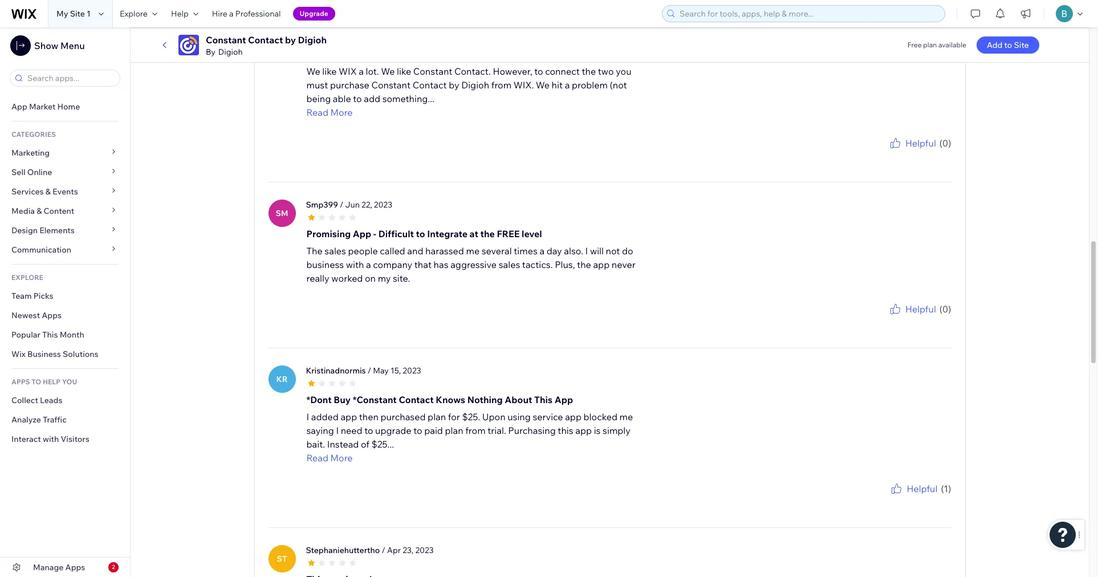 Task type: describe. For each thing, give the bounding box(es) containing it.
add to site button
[[977, 37, 1040, 54]]

st
[[277, 554, 287, 564]]

/ for we like wix a lot. we like constant contact. however, to connect the two you must purchase constant contact by digioh from wix. we hit a problem (not being able to add something...
[[379, 20, 382, 30]]

trial.
[[488, 425, 506, 436]]

month
[[60, 330, 84, 340]]

2 vertical spatial helpful button
[[890, 482, 938, 496]]

app up this
[[565, 411, 582, 422]]

media & content
[[11, 206, 74, 216]]

by inside constant contact by digioh by digioh
[[285, 34, 296, 46]]

$25.
[[462, 411, 480, 422]]

me inside 'promising app  - difficult to integrate at the free level the sales people called and harassed me several times a day also. i will not do business with a company that has aggressive sales tactics. plus, the app never really worked on my site.'
[[466, 245, 480, 256]]

people
[[348, 245, 378, 256]]

to left paid
[[414, 425, 422, 436]]

apps to help you
[[11, 378, 77, 386]]

a right hit
[[565, 79, 570, 90]]

being
[[307, 93, 331, 104]]

1 vertical spatial digioh
[[218, 47, 243, 57]]

harassed
[[426, 245, 464, 256]]

by
[[206, 47, 215, 57]]

the
[[307, 245, 323, 256]]

upgrade button
[[293, 7, 335, 21]]

from inside *dont buy *constant contact knows nothing about this app i added app then purchased plan for $25. upon using service app blocked me saying i need to upgrade to paid plan from trial. purchasing this app is simply bait. instead of $25... read more
[[466, 425, 486, 436]]

you for *dont buy *constant contact knows nothing about this app
[[882, 496, 894, 504]]

by inside we like wix a lot. we like constant contact. however, to connect the two you must purchase constant contact by digioh from wix. we hit a problem (not being able to add something... read more
[[449, 79, 460, 90]]

(0) for we like wix a lot. we like constant contact. however, to connect the two you must purchase constant contact by digioh from wix. we hit a problem (not being able to add something... read more
[[940, 137, 952, 149]]

marketing
[[11, 148, 50, 158]]

visitors
[[61, 434, 89, 444]]

service
[[533, 411, 563, 422]]

to inside 'promising app  - difficult to integrate at the free level the sales people called and harassed me several times a day also. i will not do business with a company that has aggressive sales tactics. plus, the app never really worked on my site.'
[[416, 228, 425, 239]]

/ for *dont buy *constant contact knows nothing about this app
[[368, 365, 371, 376]]

market
[[29, 102, 56, 112]]

will
[[590, 245, 604, 256]]

help
[[43, 378, 60, 386]]

Search apps... field
[[24, 70, 116, 86]]

3 feedback from the top
[[922, 496, 952, 504]]

app inside 'promising app  - difficult to integrate at the free level the sales people called and harassed me several times a day also. i will not do business with a company that has aggressive sales tactics. plus, the app never really worked on my site.'
[[594, 259, 610, 270]]

read inside *dont buy *constant contact knows nothing about this app i added app then purchased plan for $25. upon using service app blocked me saying i need to upgrade to paid plan from trial. purchasing this app is simply bait. instead of $25... read more
[[307, 452, 329, 464]]

newest apps
[[11, 310, 62, 321]]

to inside button
[[1005, 40, 1013, 50]]

services & events link
[[0, 182, 130, 201]]

villagers4veterans
[[306, 20, 377, 30]]

add
[[364, 93, 381, 104]]

-
[[374, 228, 377, 239]]

upgrade
[[300, 9, 328, 18]]

Search for tools, apps, help & more... field
[[677, 6, 942, 22]]

picks
[[34, 291, 53, 301]]

collect leads link
[[0, 391, 130, 410]]

helpful for we like wix a lot. we like constant contact. however, to connect the two you must purchase constant contact by digioh from wix. we hit a problem (not being able to add something... read more
[[906, 137, 937, 149]]

called
[[380, 245, 405, 256]]

2023 for we like wix a lot. we like constant contact. however, to connect the two you must purchase constant contact by digioh from wix. we hit a problem (not being able to add something...
[[413, 20, 432, 30]]

/ left apr
[[382, 545, 386, 555]]

hit
[[552, 79, 563, 90]]

0 vertical spatial sales
[[325, 245, 346, 256]]

show
[[34, 40, 58, 51]]

lot.
[[366, 65, 379, 77]]

(1)
[[941, 483, 952, 494]]

my
[[56, 9, 68, 19]]

help button
[[164, 0, 205, 27]]

vi
[[278, 28, 286, 39]]

sell online
[[11, 167, 52, 177]]

2023 for promising app  - difficult to integrate at the free level
[[374, 199, 393, 210]]

collect leads
[[11, 395, 62, 406]]

your for we like wix a lot. we like constant contact. however, to connect the two you must purchase constant contact by digioh from wix. we hit a problem (not being able to add something... read more
[[906, 150, 920, 158]]

apps for newest apps
[[42, 310, 62, 321]]

contact inside constant contact by digioh by digioh
[[248, 34, 283, 46]]

not
[[606, 245, 620, 256]]

1 vertical spatial plan
[[428, 411, 446, 422]]

times
[[514, 245, 538, 256]]

for inside *dont buy *constant contact knows nothing about this app i added app then purchased plan for $25. upon using service app blocked me saying i need to upgrade to paid plan from trial. purchasing this app is simply bait. instead of $25... read more
[[448, 411, 460, 422]]

collect
[[11, 395, 38, 406]]

app market home
[[11, 102, 80, 112]]

0 horizontal spatial site
[[70, 9, 85, 19]]

two
[[598, 65, 614, 77]]

helpful button for we like wix a lot. we like constant contact. however, to connect the two you must purchase constant contact by digioh from wix. we hit a problem (not being able to add something... read more
[[889, 136, 937, 150]]

about
[[505, 394, 532, 405]]

2 vertical spatial i
[[336, 425, 339, 436]]

analyze
[[11, 415, 41, 425]]

marketing link
[[0, 143, 130, 163]]

interact with visitors
[[11, 434, 89, 444]]

purchase
[[330, 79, 370, 90]]

site inside button
[[1015, 40, 1029, 50]]

app left is
[[576, 425, 592, 436]]

integrate
[[427, 228, 468, 239]]

3 your from the top
[[906, 496, 920, 504]]

upgrade
[[375, 425, 412, 436]]

helpful for promising app  - difficult to integrate at the free level the sales people called and harassed me several times a day also. i will not do business with a company that has aggressive sales tactics. plus, the app never really worked on my site.
[[906, 303, 937, 315]]

show menu button
[[10, 35, 85, 56]]

thank you for your feedback for promising app  - difficult to integrate at the free level the sales people called and harassed me several times a day also. i will not do business with a company that has aggressive sales tactics. plus, the app never really worked on my site.
[[861, 316, 952, 324]]

problem
[[572, 79, 608, 90]]

thank for we like wix a lot. we like constant contact. however, to connect the two you must purchase constant contact by digioh from wix. we hit a problem (not being able to add something... read more
[[861, 150, 881, 158]]

you for we like wix a lot. we like constant contact. however, to connect the two you must purchase constant contact by digioh from wix. we hit a problem (not being able to add something...
[[882, 150, 894, 158]]

1 vertical spatial the
[[481, 228, 495, 239]]

constant contact by digioh by digioh
[[206, 34, 327, 57]]

site.
[[393, 272, 410, 284]]

my site 1
[[56, 9, 91, 19]]

app inside sidebar element
[[11, 102, 27, 112]]

media
[[11, 206, 35, 216]]

a right hire
[[229, 9, 234, 19]]

& for content
[[37, 206, 42, 216]]

2 like from the left
[[397, 65, 411, 77]]

solutions
[[63, 349, 98, 359]]

3 thank you for your feedback from the top
[[861, 496, 952, 504]]

1 vertical spatial sales
[[499, 259, 520, 270]]

you
[[62, 378, 77, 386]]

apr
[[387, 545, 401, 555]]

me inside *dont buy *constant contact knows nothing about this app i added app then purchased plan for $25. upon using service app blocked me saying i need to upgrade to paid plan from trial. purchasing this app is simply bait. instead of $25... read more
[[620, 411, 633, 422]]

for for promising app  - difficult to integrate at the free level
[[896, 316, 905, 324]]

must
[[307, 79, 328, 90]]

for for we like wix a lot. we like constant contact. however, to connect the two you must purchase constant contact by digioh from wix. we hit a problem (not being able to add something...
[[896, 150, 905, 158]]

interact
[[11, 434, 41, 444]]

and
[[407, 245, 424, 256]]

instead
[[327, 438, 359, 450]]

wix business solutions link
[[0, 345, 130, 364]]

available
[[939, 41, 967, 49]]

this inside *dont buy *constant contact knows nothing about this app i added app then purchased plan for $25. upon using service app blocked me saying i need to upgrade to paid plan from trial. purchasing this app is simply bait. instead of $25... read more
[[535, 394, 553, 405]]

bait.
[[307, 438, 325, 450]]

2
[[112, 564, 115, 571]]

has
[[434, 259, 449, 270]]

several
[[482, 245, 512, 256]]

business
[[27, 349, 61, 359]]

the inside we like wix a lot. we like constant contact. however, to connect the two you must purchase constant contact by digioh from wix. we hit a problem (not being able to add something... read more
[[582, 65, 596, 77]]

kristinadnormis
[[306, 365, 366, 376]]

2 vertical spatial plan
[[445, 425, 464, 436]]

media & content link
[[0, 201, 130, 221]]

kristinadnormis / may 15, 2023
[[306, 365, 421, 376]]



Task type: locate. For each thing, give the bounding box(es) containing it.
1 read from the top
[[307, 106, 329, 118]]

plus,
[[555, 259, 575, 270]]

1 vertical spatial &
[[37, 206, 42, 216]]

popular this month
[[11, 330, 84, 340]]

(0)
[[940, 137, 952, 149], [940, 303, 952, 315]]

read inside we like wix a lot. we like constant contact. however, to connect the two you must purchase constant contact by digioh from wix. we hit a problem (not being able to add something... read more
[[307, 106, 329, 118]]

wix
[[11, 349, 26, 359]]

to left add
[[353, 93, 362, 104]]

app inside 'promising app  - difficult to integrate at the free level the sales people called and harassed me several times a day also. i will not do business with a company that has aggressive sales tactics. plus, the app never really worked on my site.'
[[353, 228, 372, 239]]

0 horizontal spatial app
[[11, 102, 27, 112]]

manage
[[33, 562, 64, 573]]

& left events
[[45, 187, 51, 197]]

0 vertical spatial read
[[307, 106, 329, 118]]

1 read more button from the top
[[307, 105, 649, 119]]

2 vertical spatial your
[[906, 496, 920, 504]]

from down the however,
[[492, 79, 512, 90]]

sales
[[325, 245, 346, 256], [499, 259, 520, 270]]

contact up 'something...' on the top
[[413, 79, 447, 90]]

thank
[[861, 150, 881, 158], [861, 316, 881, 324], [861, 496, 881, 504]]

i inside 'promising app  - difficult to integrate at the free level the sales people called and harassed me several times a day also. i will not do business with a company that has aggressive sales tactics. plus, the app never really worked on my site.'
[[586, 245, 588, 256]]

to right add
[[1005, 40, 1013, 50]]

0 horizontal spatial sales
[[325, 245, 346, 256]]

0 vertical spatial plan
[[924, 41, 937, 49]]

for for *dont buy *constant contact knows nothing about this app
[[896, 496, 905, 504]]

apps for manage apps
[[65, 562, 85, 573]]

team picks
[[11, 291, 53, 301]]

2 thank from the top
[[861, 316, 881, 324]]

0 vertical spatial by
[[285, 34, 296, 46]]

22,
[[362, 199, 372, 210]]

read more button
[[307, 105, 649, 119], [307, 451, 649, 465]]

1 like from the left
[[322, 65, 337, 77]]

business
[[307, 259, 344, 270]]

sales down several
[[499, 259, 520, 270]]

smp399 / jun 22, 2023
[[306, 199, 393, 210]]

1 vertical spatial me
[[620, 411, 633, 422]]

a left lot.
[[359, 65, 364, 77]]

0 vertical spatial app
[[11, 102, 27, 112]]

analyze traffic
[[11, 415, 67, 425]]

/ left aug
[[379, 20, 382, 30]]

0 horizontal spatial constant
[[206, 34, 246, 46]]

apps right manage
[[65, 562, 85, 573]]

digioh right by
[[218, 47, 243, 57]]

app
[[594, 259, 610, 270], [341, 411, 357, 422], [565, 411, 582, 422], [576, 425, 592, 436]]

a up on
[[366, 259, 371, 270]]

1 vertical spatial apps
[[65, 562, 85, 573]]

plan up paid
[[428, 411, 446, 422]]

digioh down "contact."
[[462, 79, 490, 90]]

this inside popular this month link
[[42, 330, 58, 340]]

read
[[307, 106, 329, 118], [307, 452, 329, 464]]

simply
[[603, 425, 631, 436]]

design elements link
[[0, 221, 130, 240]]

of
[[361, 438, 370, 450]]

app left -
[[353, 228, 372, 239]]

more down able at the left of the page
[[331, 106, 353, 118]]

1 horizontal spatial by
[[449, 79, 460, 90]]

by down the upgrade button
[[285, 34, 296, 46]]

read down being
[[307, 106, 329, 118]]

1 vertical spatial (0)
[[940, 303, 952, 315]]

0 vertical spatial the
[[582, 65, 596, 77]]

app
[[11, 102, 27, 112], [353, 228, 372, 239], [555, 394, 573, 405]]

able
[[333, 93, 351, 104]]

0 horizontal spatial digioh
[[218, 47, 243, 57]]

feedback for promising app  - difficult to integrate at the free level the sales people called and harassed me several times a day also. i will not do business with a company that has aggressive sales tactics. plus, the app never really worked on my site.
[[922, 316, 952, 324]]

1 vertical spatial read
[[307, 452, 329, 464]]

the up "problem"
[[582, 65, 596, 77]]

0 vertical spatial digioh
[[298, 34, 327, 46]]

1 thank from the top
[[861, 150, 881, 158]]

(not
[[610, 79, 627, 90]]

leads
[[40, 395, 62, 406]]

2023 right '23,'
[[416, 545, 434, 555]]

2023 for *dont buy *constant contact knows nothing about this app
[[403, 365, 421, 376]]

1 horizontal spatial site
[[1015, 40, 1029, 50]]

1 vertical spatial app
[[353, 228, 372, 239]]

0 vertical spatial this
[[42, 330, 58, 340]]

1 horizontal spatial we
[[381, 65, 395, 77]]

we right lot.
[[381, 65, 395, 77]]

knows
[[436, 394, 466, 405]]

more inside *dont buy *constant contact knows nothing about this app i added app then purchased plan for $25. upon using service app blocked me saying i need to upgrade to paid plan from trial. purchasing this app is simply bait. instead of $25... read more
[[331, 452, 353, 464]]

free plan available
[[908, 41, 967, 49]]

help
[[171, 9, 189, 19]]

18,
[[401, 20, 412, 30]]

1 vertical spatial more
[[331, 452, 353, 464]]

0 vertical spatial site
[[70, 9, 85, 19]]

digioh
[[298, 34, 327, 46], [218, 47, 243, 57], [462, 79, 490, 90]]

sidebar element
[[0, 27, 131, 577]]

& right media
[[37, 206, 42, 216]]

you for promising app  - difficult to integrate at the free level
[[882, 316, 894, 324]]

menu
[[60, 40, 85, 51]]

site right add
[[1015, 40, 1029, 50]]

0 vertical spatial from
[[492, 79, 512, 90]]

app market home link
[[0, 97, 130, 116]]

2 vertical spatial app
[[555, 394, 573, 405]]

(0) for promising app  - difficult to integrate at the free level the sales people called and harassed me several times a day also. i will not do business with a company that has aggressive sales tactics. plus, the app never really worked on my site.
[[940, 303, 952, 315]]

app inside *dont buy *constant contact knows nothing about this app i added app then purchased plan for $25. upon using service app blocked me saying i need to upgrade to paid plan from trial. purchasing this app is simply bait. instead of $25... read more
[[555, 394, 573, 405]]

sales up the business
[[325, 245, 346, 256]]

apps up popular this month
[[42, 310, 62, 321]]

1 vertical spatial read more button
[[307, 451, 649, 465]]

with inside 'promising app  - difficult to integrate at the free level the sales people called and harassed me several times a day also. i will not do business with a company that has aggressive sales tactics. plus, the app never really worked on my site.'
[[346, 259, 364, 270]]

professional
[[235, 9, 281, 19]]

0 horizontal spatial we
[[307, 65, 320, 77]]

from down the "$25." on the left bottom of the page
[[466, 425, 486, 436]]

read more button down trial.
[[307, 451, 649, 465]]

2 vertical spatial thank
[[861, 496, 881, 504]]

0 vertical spatial me
[[466, 245, 480, 256]]

0 horizontal spatial with
[[43, 434, 59, 444]]

1 horizontal spatial i
[[336, 425, 339, 436]]

2 vertical spatial thank you for your feedback
[[861, 496, 952, 504]]

contact inside we like wix a lot. we like constant contact. however, to connect the two you must purchase constant contact by digioh from wix. we hit a problem (not being able to add something... read more
[[413, 79, 447, 90]]

2 thank you for your feedback from the top
[[861, 316, 952, 324]]

23,
[[403, 545, 414, 555]]

stephaniehuttertho / apr 23, 2023
[[306, 545, 434, 555]]

0 vertical spatial your
[[906, 150, 920, 158]]

worked
[[332, 272, 363, 284]]

using
[[508, 411, 531, 422]]

hire
[[212, 9, 228, 19]]

free
[[908, 41, 922, 49]]

this up wix business solutions on the bottom of page
[[42, 330, 58, 340]]

like
[[322, 65, 337, 77], [397, 65, 411, 77]]

1 your from the top
[[906, 150, 920, 158]]

elements
[[39, 225, 75, 236]]

i left the need
[[336, 425, 339, 436]]

your
[[906, 150, 920, 158], [906, 316, 920, 324], [906, 496, 920, 504]]

2 vertical spatial constant
[[372, 79, 411, 90]]

need
[[341, 425, 363, 436]]

1 vertical spatial from
[[466, 425, 486, 436]]

1 vertical spatial site
[[1015, 40, 1029, 50]]

1 vertical spatial by
[[449, 79, 460, 90]]

0 vertical spatial with
[[346, 259, 364, 270]]

with inside sidebar element
[[43, 434, 59, 444]]

1 horizontal spatial me
[[620, 411, 633, 422]]

0 horizontal spatial by
[[285, 34, 296, 46]]

me up aggressive
[[466, 245, 480, 256]]

we left hit
[[536, 79, 550, 90]]

1 vertical spatial constant
[[413, 65, 453, 77]]

aug
[[384, 20, 399, 30]]

/ left the may
[[368, 365, 371, 376]]

2 vertical spatial contact
[[399, 394, 434, 405]]

0 horizontal spatial i
[[307, 411, 309, 422]]

0 horizontal spatial from
[[466, 425, 486, 436]]

1 vertical spatial feedback
[[922, 316, 952, 324]]

1 horizontal spatial with
[[346, 259, 364, 270]]

0 vertical spatial helpful
[[906, 137, 937, 149]]

contact inside *dont buy *constant contact knows nothing about this app i added app then purchased plan for $25. upon using service app blocked me saying i need to upgrade to paid plan from trial. purchasing this app is simply bait. instead of $25... read more
[[399, 394, 434, 405]]

2 read from the top
[[307, 452, 329, 464]]

1 vertical spatial this
[[535, 394, 553, 405]]

1 vertical spatial with
[[43, 434, 59, 444]]

0 vertical spatial i
[[586, 245, 588, 256]]

$25...
[[372, 438, 394, 450]]

to up and
[[416, 228, 425, 239]]

app up service
[[555, 394, 573, 405]]

2 vertical spatial the
[[577, 259, 591, 270]]

2 horizontal spatial app
[[555, 394, 573, 405]]

we like wix a lot. we like constant contact. however, to connect the two you must purchase constant contact by digioh from wix. we hit a problem (not being able to add something... read more
[[307, 65, 632, 118]]

1 vertical spatial thank you for your feedback
[[861, 316, 952, 324]]

2 read more button from the top
[[307, 451, 649, 465]]

0 vertical spatial (0)
[[940, 137, 952, 149]]

3 thank from the top
[[861, 496, 881, 504]]

0 vertical spatial thank you for your feedback
[[861, 150, 952, 158]]

1 horizontal spatial from
[[492, 79, 512, 90]]

/ for promising app  - difficult to integrate at the free level
[[340, 199, 344, 210]]

0 horizontal spatial me
[[466, 245, 480, 256]]

more inside we like wix a lot. we like constant contact. however, to connect the two you must purchase constant contact by digioh from wix. we hit a problem (not being able to add something... read more
[[331, 106, 353, 118]]

1 vertical spatial helpful button
[[889, 302, 937, 316]]

digioh inside we like wix a lot. we like constant contact. however, to connect the two you must purchase constant contact by digioh from wix. we hit a problem (not being able to add something... read more
[[462, 79, 490, 90]]

helpful button for promising app  - difficult to integrate at the free level the sales people called and harassed me several times a day also. i will not do business with a company that has aggressive sales tactics. plus, the app never really worked on my site.
[[889, 302, 937, 316]]

we
[[307, 65, 320, 77], [381, 65, 395, 77], [536, 79, 550, 90]]

design
[[11, 225, 38, 236]]

1 horizontal spatial constant
[[372, 79, 411, 90]]

do
[[622, 245, 634, 256]]

constant contact by digioh logo image
[[179, 35, 199, 55]]

team
[[11, 291, 32, 301]]

1 horizontal spatial apps
[[65, 562, 85, 573]]

read down bait.
[[307, 452, 329, 464]]

2 feedback from the top
[[922, 316, 952, 324]]

by down "contact."
[[449, 79, 460, 90]]

at
[[470, 228, 479, 239]]

for
[[896, 150, 905, 158], [896, 316, 905, 324], [448, 411, 460, 422], [896, 496, 905, 504]]

i left added
[[307, 411, 309, 422]]

2 horizontal spatial digioh
[[462, 79, 490, 90]]

online
[[27, 167, 52, 177]]

2023 right 15,
[[403, 365, 421, 376]]

read more button down "contact."
[[307, 105, 649, 119]]

traffic
[[43, 415, 67, 425]]

1 horizontal spatial sales
[[499, 259, 520, 270]]

apps
[[42, 310, 62, 321], [65, 562, 85, 573]]

thank you for your feedback for we like wix a lot. we like constant contact. however, to connect the two you must purchase constant contact by digioh from wix. we hit a problem (not being able to add something... read more
[[861, 150, 952, 158]]

may
[[373, 365, 389, 376]]

to
[[1005, 40, 1013, 50], [535, 65, 543, 77], [353, 93, 362, 104], [416, 228, 425, 239], [365, 425, 373, 436], [414, 425, 422, 436]]

1 feedback from the top
[[922, 150, 952, 158]]

contact down the 'professional'
[[248, 34, 283, 46]]

connect
[[545, 65, 580, 77]]

kr
[[276, 374, 288, 384]]

is
[[594, 425, 601, 436]]

constant inside constant contact by digioh by digioh
[[206, 34, 246, 46]]

sell
[[11, 167, 25, 177]]

1 vertical spatial helpful
[[906, 303, 937, 315]]

1 thank you for your feedback from the top
[[861, 150, 952, 158]]

2 horizontal spatial we
[[536, 79, 550, 90]]

0 horizontal spatial like
[[322, 65, 337, 77]]

0 vertical spatial contact
[[248, 34, 283, 46]]

1 vertical spatial thank
[[861, 316, 881, 324]]

0 horizontal spatial &
[[37, 206, 42, 216]]

to left connect at the top of the page
[[535, 65, 543, 77]]

thank for promising app  - difficult to integrate at the free level the sales people called and harassed me several times a day also. i will not do business with a company that has aggressive sales tactics. plus, the app never really worked on my site.
[[861, 316, 881, 324]]

2 vertical spatial digioh
[[462, 79, 490, 90]]

on
[[365, 272, 376, 284]]

0 horizontal spatial this
[[42, 330, 58, 340]]

communication link
[[0, 240, 130, 260]]

to down "then"
[[365, 425, 373, 436]]

digioh down the upgrade button
[[298, 34, 327, 46]]

the down also.
[[577, 259, 591, 270]]

2 more from the top
[[331, 452, 353, 464]]

like up 'something...' on the top
[[397, 65, 411, 77]]

app left market
[[11, 102, 27, 112]]

difficult
[[379, 228, 414, 239]]

0 vertical spatial apps
[[42, 310, 62, 321]]

stephaniehuttertho
[[306, 545, 380, 555]]

2 horizontal spatial i
[[586, 245, 588, 256]]

analyze traffic link
[[0, 410, 130, 430]]

this up service
[[535, 394, 553, 405]]

& for events
[[45, 187, 51, 197]]

content
[[44, 206, 74, 216]]

2 vertical spatial helpful
[[907, 483, 938, 494]]

1 horizontal spatial app
[[353, 228, 372, 239]]

0 vertical spatial more
[[331, 106, 353, 118]]

0 vertical spatial read more button
[[307, 105, 649, 119]]

1 vertical spatial contact
[[413, 79, 447, 90]]

a left day
[[540, 245, 545, 256]]

0 vertical spatial feedback
[[922, 150, 952, 158]]

2023 right 18,
[[413, 20, 432, 30]]

show menu
[[34, 40, 85, 51]]

from inside we like wix a lot. we like constant contact. however, to connect the two you must purchase constant contact by digioh from wix. we hit a problem (not being able to add something... read more
[[492, 79, 512, 90]]

nothing
[[468, 394, 503, 405]]

plan right paid
[[445, 425, 464, 436]]

me up the simply
[[620, 411, 633, 422]]

plan right free
[[924, 41, 937, 49]]

popular this month link
[[0, 325, 130, 345]]

feedback for we like wix a lot. we like constant contact. however, to connect the two you must purchase constant contact by digioh from wix. we hit a problem (not being able to add something... read more
[[922, 150, 952, 158]]

app down will
[[594, 259, 610, 270]]

me
[[466, 245, 480, 256], [620, 411, 633, 422]]

i left will
[[586, 245, 588, 256]]

/ left jun
[[340, 199, 344, 210]]

more
[[331, 106, 353, 118], [331, 452, 353, 464]]

home
[[57, 102, 80, 112]]

also.
[[564, 245, 584, 256]]

1 (0) from the top
[[940, 137, 952, 149]]

app up the need
[[341, 411, 357, 422]]

contact up purchased
[[399, 394, 434, 405]]

with up worked
[[346, 259, 364, 270]]

never
[[612, 259, 636, 270]]

2 horizontal spatial constant
[[413, 65, 453, 77]]

categories
[[11, 130, 56, 139]]

1 horizontal spatial this
[[535, 394, 553, 405]]

paid
[[424, 425, 443, 436]]

helpful
[[906, 137, 937, 149], [906, 303, 937, 315], [907, 483, 938, 494]]

0 vertical spatial thank
[[861, 150, 881, 158]]

1 vertical spatial your
[[906, 316, 920, 324]]

you inside we like wix a lot. we like constant contact. however, to connect the two you must purchase constant contact by digioh from wix. we hit a problem (not being able to add something... read more
[[616, 65, 632, 77]]

something...
[[383, 93, 435, 104]]

2 (0) from the top
[[940, 303, 952, 315]]

1 horizontal spatial like
[[397, 65, 411, 77]]

we up must
[[307, 65, 320, 77]]

promising app  - difficult to integrate at the free level the sales people called and harassed me several times a day also. i will not do business with a company that has aggressive sales tactics. plus, the app never really worked on my site.
[[307, 228, 636, 284]]

team picks link
[[0, 286, 130, 306]]

the right at
[[481, 228, 495, 239]]

2 vertical spatial feedback
[[922, 496, 952, 504]]

more down instead
[[331, 452, 353, 464]]

2 your from the top
[[906, 316, 920, 324]]

0 vertical spatial helpful button
[[889, 136, 937, 150]]

1 horizontal spatial &
[[45, 187, 51, 197]]

0 horizontal spatial apps
[[42, 310, 62, 321]]

1 horizontal spatial digioh
[[298, 34, 327, 46]]

villagers4veterans / aug 18, 2023
[[306, 20, 432, 30]]

with down traffic
[[43, 434, 59, 444]]

like left the wix
[[322, 65, 337, 77]]

1 more from the top
[[331, 106, 353, 118]]

0 vertical spatial &
[[45, 187, 51, 197]]

1 vertical spatial i
[[307, 411, 309, 422]]

site left 1
[[70, 9, 85, 19]]

15,
[[391, 365, 401, 376]]

your for promising app  - difficult to integrate at the free level the sales people called and harassed me several times a day also. i will not do business with a company that has aggressive sales tactics. plus, the app never really worked on my site.
[[906, 316, 920, 324]]

2023 right 22,
[[374, 199, 393, 210]]

*constant
[[353, 394, 397, 405]]

0 vertical spatial constant
[[206, 34, 246, 46]]



Task type: vqa. For each thing, say whether or not it's contained in the screenshot.
Something... on the top left of page
yes



